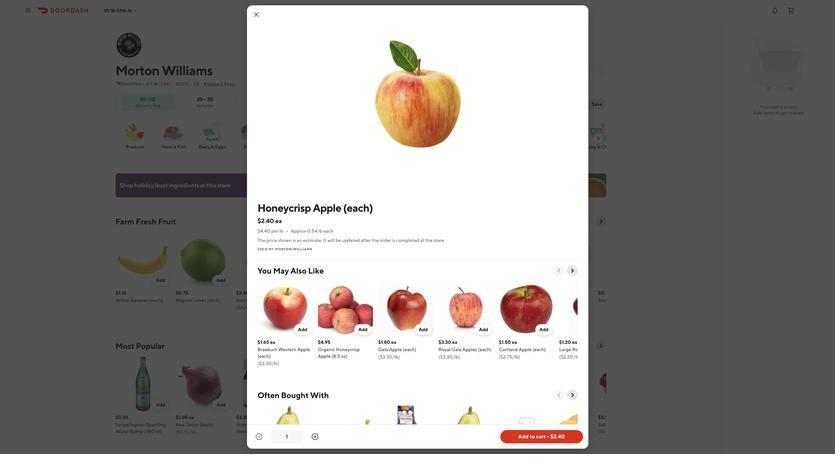 Task type: locate. For each thing, give the bounding box(es) containing it.
$1.65 inside $1.65 organic yellow banana (each)
[[538, 291, 550, 296]]

2 gala from the left
[[452, 347, 462, 353]]

$9.90 driscoll's strawberries (16 oz)
[[478, 291, 532, 310]]

ea inside $1.05 ea red onion (each) ($1.75/lb)
[[189, 416, 194, 421]]

0 horizontal spatial $2.40
[[236, 291, 249, 296]]

(each) inside $3.30 papaya chunks (each)
[[330, 298, 344, 303]]

ea inside $3.30 ea royal gala apples (each) ($3.30/lb)
[[452, 340, 457, 345]]

boneless
[[496, 430, 515, 435]]

st
[[128, 8, 132, 13]]

$2.40 up ($4.40/lb)
[[236, 291, 249, 296]]

0 horizontal spatial organic
[[318, 347, 335, 353]]

2 vertical spatial organic
[[478, 430, 495, 435]]

lb right /
[[495, 416, 499, 421]]

1 vertical spatial -
[[547, 434, 549, 441]]

fresh up 'fat'
[[438, 423, 450, 428]]

$3.30 for $3.30 papaya chunks (each)
[[297, 291, 309, 296]]

the right after
[[372, 238, 379, 243]]

ea for $1.05 ea red onion (each) ($1.75/lb)
[[189, 416, 194, 421]]

1 vertical spatial $2.40
[[236, 291, 249, 296]]

shown
[[278, 238, 292, 243]]

0 vertical spatial honeycrisp apple (each) image
[[301, 29, 534, 161]]

next button of carousel image
[[569, 393, 576, 399]]

after
[[361, 238, 371, 243]]

add for sanpellegrino sparkling water bottle (750 ml)
[[156, 403, 165, 408]]

0 horizontal spatial $1.65
[[258, 340, 269, 345]]

• up shown
[[286, 229, 288, 234]]

1 horizontal spatial williams
[[293, 247, 313, 251]]

$6.60 inside $6.60 / lb perdue harvestland organic boneless chicken thighs (pack)
[[478, 416, 491, 421]]

1 vertical spatial fresh
[[438, 423, 450, 428]]

add inside your cart is empty add items to get started
[[753, 110, 763, 116]]

0 horizontal spatial $0.75
[[176, 291, 189, 296]]

$3.30 inside $3.30 farmland fresh dairies 2% reduced fat milk (1/2 gal)
[[417, 416, 430, 421]]

& for dairy & eggs
[[211, 144, 214, 150]]

the left store. on the right of the page
[[425, 238, 433, 243]]

at left this
[[200, 182, 205, 189]]

1 horizontal spatial chunks
[[357, 305, 373, 310]]

0 horizontal spatial fresh
[[136, 217, 157, 226]]

1 $0.75 from the left
[[176, 291, 189, 296]]

oz) right (1.4
[[637, 298, 644, 303]]

- down hidden
[[547, 434, 549, 441]]

& right baby
[[597, 144, 600, 150]]

0 horizontal spatial gala
[[378, 347, 388, 353]]

next button of carousel image
[[598, 218, 604, 225], [569, 268, 576, 274], [598, 343, 604, 350]]

(each) inside $2.40 ea honeycrisp apple (each) ($4.40/lb)
[[275, 298, 288, 303]]

0 horizontal spatial -
[[204, 96, 206, 103]]

($3.30/lb) inside $1.80 ea gala apple (each) ($3.30/lb)
[[378, 355, 400, 360]]

($3.30/lb) for braeburn western apple (each)
[[258, 361, 279, 367]]

organic inside $4.95 organic honeycrisp apple (8.5 oz)
[[318, 347, 335, 353]]

to inside your cart is empty add items to get started
[[776, 110, 780, 116]]

ea inside honeycrisp apple (each) $2.40 ea
[[275, 218, 282, 225]]

chunks inside $3.30 papaya chunks (each)
[[313, 298, 329, 303]]

0 horizontal spatial at
[[200, 182, 205, 189]]

add for gala apple (each)
[[419, 327, 428, 333]]

$6.60 for $6.60 green grapes (1 ct)
[[417, 291, 430, 296]]

0 horizontal spatial morton
[[116, 63, 159, 78]]

$0.75
[[176, 291, 189, 296], [598, 291, 611, 296]]

0 vertical spatial honeycrisp
[[258, 202, 311, 214]]

be
[[336, 238, 341, 243]]

papaya chunks (each) image
[[297, 232, 352, 287]]

($2.20/lb)
[[559, 355, 581, 360]]

1 horizontal spatial $2.40
[[258, 218, 274, 225]]

bakery link
[[234, 119, 268, 151]]

drinks image
[[355, 120, 379, 144]]

cart down hidden
[[536, 434, 546, 441]]

$1.65 inside $1.65 ea braeburn western apple (each) ($3.30/lb)
[[258, 340, 269, 345]]

0 horizontal spatial cart
[[536, 434, 546, 441]]

strawberries
[[498, 298, 524, 303]]

2 $0.75 from the left
[[598, 291, 611, 296]]

meat & fish image
[[162, 120, 186, 144]]

organic right '(16'
[[538, 298, 555, 303]]

braeburn
[[258, 347, 277, 353]]

chunks right papaya
[[313, 298, 329, 303]]

$3.30 up royal
[[439, 340, 451, 345]]

next button of carousel image for see all
[[598, 343, 604, 350]]

williams inside "honeycrisp apple (each)" dialog
[[293, 247, 313, 251]]

ea inside the $9.40 ea salmon fillet (each) ($14.30/lb)
[[311, 416, 316, 421]]

1 vertical spatial at
[[420, 238, 425, 243]]

sold
[[258, 247, 268, 251]]

regular limes (each) image
[[176, 232, 231, 287]]

$2.40 inside button
[[550, 434, 565, 441]]

(each) inside honeycrisp apple (each) $2.40 ea
[[343, 202, 373, 214]]

apple down you
[[261, 298, 274, 303]]

1 horizontal spatial honeycrisp apple (each) image
[[301, 29, 534, 161]]

$4.95
[[318, 340, 331, 345]]

previous button of carousel image
[[556, 268, 562, 274], [584, 343, 591, 350]]

ea inside $1.50 ea cortland apple (each) ($2.75/lb)
[[512, 340, 517, 345]]

2 vertical spatial $2.40
[[550, 434, 565, 441]]

gala apple (each) image
[[378, 282, 433, 337]]

classic
[[612, 423, 626, 428]]

lb inside $6.60 / lb perdue harvestland organic boneless chicken thighs (pack)
[[495, 416, 499, 421]]

organic up chicken
[[478, 430, 495, 435]]

oz) right (10
[[606, 430, 613, 435]]

1 vertical spatial williams
[[293, 247, 313, 251]]

open menu image
[[24, 7, 32, 15]]

morton up dashpass
[[116, 63, 159, 78]]

add for farmland fresh dairies 2% reduced fat milk (1/2 gal)
[[458, 403, 467, 408]]

0 vertical spatial next button of carousel image
[[598, 218, 604, 225]]

oz) right (14
[[364, 430, 371, 435]]

honeycrisp inside $2.40 ea honeycrisp apple (each) ($4.40/lb)
[[236, 298, 260, 303]]

$2.40 up per
[[258, 218, 274, 225]]

ea for $1.20 ea large rome apple (each) ($2.20/lb)
[[572, 340, 577, 345]]

$0.75 up small at bottom right
[[598, 291, 611, 296]]

1 horizontal spatial $0.75
[[598, 291, 611, 296]]

(8
[[572, 430, 576, 435]]

0 horizontal spatial $4.40
[[236, 416, 249, 421]]

next button of carousel image for farm fresh fruit
[[598, 218, 604, 225]]

papaya
[[297, 298, 312, 303]]

2 vertical spatial honeycrisp
[[336, 347, 360, 353]]

0 horizontal spatial lb
[[279, 229, 283, 234]]

to left ranch
[[530, 434, 535, 441]]

0 vertical spatial $6.60
[[417, 291, 430, 296]]

most popular link
[[116, 341, 165, 352]]

1 vertical spatial previous button of carousel image
[[584, 343, 591, 350]]

is right order
[[392, 238, 396, 243]]

$3.30 up the farmland
[[417, 416, 430, 421]]

organic down $4.95
[[318, 347, 335, 353]]

2 horizontal spatial is
[[780, 104, 783, 110]]

$1.65 ea braeburn western apple (each) ($3.30/lb)
[[258, 340, 310, 367]]

farmland
[[417, 423, 437, 428]]

0 horizontal spatial yellow
[[116, 298, 130, 303]]

bakery image
[[239, 120, 263, 144]]

1 horizontal spatial $6.60
[[478, 416, 491, 421]]

add for honeycrisp apple (each)
[[277, 278, 286, 283]]

organic inside $1.65 organic yellow banana (each)
[[538, 298, 555, 303]]

0 vertical spatial organic
[[538, 298, 555, 303]]

honeycrisp up ($4.40/lb)
[[236, 298, 260, 303]]

add for papaya chunks (each)
[[337, 278, 346, 283]]

seedless
[[384, 298, 403, 303]]

1 horizontal spatial fresh
[[438, 423, 450, 428]]

williams down an
[[293, 247, 313, 251]]

1 vertical spatial organic yellow banana (each) image
[[318, 407, 373, 455]]

$4.40 up nutella
[[236, 416, 249, 421]]

($5.50/lb)
[[357, 312, 379, 317]]

organic yellow banana (each) image
[[538, 232, 593, 287], [318, 407, 373, 455]]

add for driscoll's strawberries (16 oz)
[[518, 278, 527, 283]]

dairy & eggs link
[[196, 119, 229, 151]]

lb left each
[[319, 229, 323, 234]]

fresh left fruit
[[136, 217, 157, 226]]

0 vertical spatial $1.65
[[538, 291, 550, 296]]

- inside add to cart - $2.40 button
[[547, 434, 549, 441]]

meat
[[161, 144, 172, 150]]

oz) down driscoll's
[[478, 305, 484, 310]]

1 vertical spatial honeycrisp
[[236, 298, 260, 303]]

ingredients
[[169, 182, 199, 189]]

$0.75 up regular
[[176, 291, 189, 296]]

lb for $6.60
[[495, 416, 499, 421]]

next image
[[596, 136, 601, 141]]

$3.30 up papaya
[[297, 291, 309, 296]]

($3.30/lb) inside $1.65 ea braeburn western apple (each) ($3.30/lb)
[[258, 361, 279, 367]]

yellow down $1.10
[[116, 298, 130, 303]]

1 vertical spatial morton
[[275, 247, 292, 251]]

morton inside "honeycrisp apple (each)" dialog
[[275, 247, 292, 251]]

at right the completed
[[420, 238, 425, 243]]

oz) right (8
[[577, 430, 584, 435]]

the
[[258, 238, 266, 243]]

1 horizontal spatial $1.65
[[538, 291, 550, 296]]

snacks image
[[394, 120, 418, 144]]

fruit
[[158, 217, 176, 226]]

honeycrisp up (8.5
[[336, 347, 360, 353]]

$1.20
[[559, 340, 571, 345]]

royal
[[439, 347, 451, 353]]

$6.60 up green on the bottom of the page
[[417, 291, 430, 296]]

$0.75 regular limes (each)
[[176, 291, 220, 303]]

$4.40 inside $4.40 heinz tomato ketchup (14 oz)
[[357, 416, 370, 421]]

apple right rome
[[586, 347, 599, 353]]

holiday
[[134, 182, 154, 189]]

(1/2
[[463, 430, 471, 435]]

1 horizontal spatial the
[[425, 238, 433, 243]]

1 horizontal spatial -
[[547, 434, 549, 441]]

honeycrisp apple (each) image
[[301, 29, 534, 161], [236, 232, 291, 287]]

add for salmon fillet (each)
[[337, 403, 346, 408]]

$3.30 inside $3.30 ea royal gala apples (each) ($3.30/lb)
[[439, 340, 451, 345]]

may
[[273, 266, 289, 276]]

Search Morton Williams search field
[[478, 67, 600, 74]]

produce image
[[123, 120, 147, 144]]

cortland apple (each) image
[[499, 282, 554, 337]]

2 horizontal spatial lb
[[495, 416, 499, 421]]

farm
[[116, 217, 134, 226]]

- inside 25 - 35 minutes
[[204, 96, 206, 103]]

apple inside $2.40 ea honeycrisp apple (each) ($4.40/lb)
[[261, 298, 274, 303]]

1 vertical spatial $6.60
[[478, 416, 491, 421]]

you
[[258, 266, 272, 276]]

($2.75/lb)
[[499, 355, 520, 360]]

yellow left the banana
[[556, 298, 570, 303]]

2 vertical spatial next button of carousel image
[[598, 343, 604, 350]]

0 horizontal spatial honeycrisp apple (each) image
[[236, 232, 291, 287]]

0 vertical spatial cart
[[771, 104, 779, 110]]

empty retail cart image
[[748, 33, 810, 96]]

honeycrisp up per
[[258, 202, 311, 214]]

1 horizontal spatial ($3.30/lb)
[[378, 355, 400, 360]]

1 horizontal spatial previous button of carousel image
[[584, 218, 591, 225]]

meat & fish link
[[157, 119, 190, 151]]

2 horizontal spatial organic
[[538, 298, 555, 303]]

0 horizontal spatial the
[[372, 238, 379, 243]]

0 vertical spatial -
[[204, 96, 206, 103]]

previous button of carousel image
[[584, 218, 591, 225], [556, 393, 562, 399]]

0 vertical spatial organic yellow banana (each) image
[[538, 232, 593, 287]]

1 vertical spatial to
[[530, 434, 535, 441]]

oz) inside the $5.50 sabra classic hummus (10 oz)
[[606, 430, 613, 435]]

$1.65
[[538, 291, 550, 296], [258, 340, 269, 345]]

$2.40 down valley
[[550, 434, 565, 441]]

0 vertical spatial at
[[200, 182, 205, 189]]

0 horizontal spatial $6.60
[[417, 291, 430, 296]]

by
[[269, 247, 274, 251]]

& left 'fish'
[[173, 144, 176, 150]]

red onion (each) image
[[176, 357, 231, 412]]

$4.40 up the
[[258, 229, 270, 234]]

& left eggs
[[211, 144, 214, 150]]

0 horizontal spatial previous button of carousel image
[[556, 268, 562, 274]]

honeycrisp
[[258, 202, 311, 214], [236, 298, 260, 303], [336, 347, 360, 353]]

hidden valley original ranch dressing (8 oz)
[[538, 423, 586, 435]]

apple down $1.80
[[389, 347, 402, 353]]

add for regular limes (each)
[[216, 278, 226, 283]]

oz) right (13
[[280, 430, 286, 435]]

at inside "honeycrisp apple (each)" dialog
[[420, 238, 425, 243]]

lb right per
[[279, 229, 283, 234]]

bottle
[[130, 430, 143, 435]]

$1.80 ea gala apple (each) ($3.30/lb)
[[378, 340, 416, 360]]

apple
[[313, 202, 341, 214], [261, 298, 274, 303], [297, 347, 310, 353], [389, 347, 402, 353], [519, 347, 532, 353], [586, 347, 599, 353], [318, 354, 331, 359]]

gala inside $1.80 ea gala apple (each) ($3.30/lb)
[[378, 347, 388, 353]]

$0.75 for $0.75 small lemons (1.4 oz)
[[598, 291, 611, 296]]

organic for $4.95
[[318, 347, 335, 353]]

morton williams image
[[116, 33, 142, 58]]

ea inside "$1.20 ea large rome apple (each) ($2.20/lb)"
[[572, 340, 577, 345]]

1 horizontal spatial at
[[420, 238, 425, 243]]

($3.30/lb) down $1.80
[[378, 355, 400, 360]]

1 yellow from the left
[[116, 298, 130, 303]]

1 horizontal spatial gala
[[452, 347, 462, 353]]

honeycrisp apple (each) dialog
[[247, 5, 614, 455]]

0 horizontal spatial is
[[293, 238, 296, 243]]

1 vertical spatial $1.65
[[258, 340, 269, 345]]

apple left (8.5
[[318, 354, 331, 359]]

1 vertical spatial previous button of carousel image
[[556, 393, 562, 399]]

$0.75 inside $0.75 regular limes (each)
[[176, 291, 189, 296]]

morton down shown
[[275, 247, 292, 251]]

(each) inside $0.75 regular limes (each)
[[207, 298, 220, 303]]

(each) inside $1.65 ea braeburn western apple (each) ($3.30/lb)
[[258, 354, 271, 359]]

(each) inside "$1.20 ea large rome apple (each) ($2.20/lb)"
[[600, 347, 613, 353]]

add inside add to cart - $2.40 button
[[518, 434, 529, 441]]

1 vertical spatial honeycrisp apple (each) image
[[236, 232, 291, 287]]

organic for $1.65
[[538, 298, 555, 303]]

fresh inside $3.30 farmland fresh dairies 2% reduced fat milk (1/2 gal)
[[438, 423, 450, 428]]

$4.40 inside "honeycrisp apple (each)" dialog
[[258, 229, 270, 234]]

gala right royal
[[452, 347, 462, 353]]

0 vertical spatial previous button of carousel image
[[556, 268, 562, 274]]

($3.30/lb) inside $3.30 ea royal gala apples (each) ($3.30/lb)
[[439, 355, 461, 360]]

2%
[[417, 430, 424, 435]]

decrease quantity by 1 image
[[255, 434, 263, 442]]

0 vertical spatial morton
[[116, 63, 159, 78]]

0 vertical spatial $2.40
[[258, 218, 274, 225]]

perdue harvestland organic boneless chicken thighs (pack) image
[[478, 357, 533, 412]]

gala down $1.80
[[378, 347, 388, 353]]

red
[[176, 423, 185, 428]]

($3.30/lb) for royal gala apples (each)
[[439, 355, 461, 360]]

(each) inside the $9.40 ea salmon fillet (each) ($14.30/lb)
[[325, 423, 339, 428]]

$1.05
[[176, 416, 188, 421]]

1 vertical spatial organic
[[318, 347, 335, 353]]

$4.40 heinz tomato ketchup (14 oz)
[[357, 416, 405, 435]]

1 horizontal spatial $4.40
[[258, 229, 270, 234]]

0 vertical spatial chunks
[[313, 298, 329, 303]]

apple right cortland
[[519, 347, 532, 353]]

hidden valley original ranch dressing (8 oz) image
[[538, 357, 593, 412]]

• inside "honeycrisp apple (each)" dialog
[[286, 229, 288, 234]]

get
[[781, 110, 788, 116]]

$3.30 up sanpellegrino
[[116, 416, 128, 421]]

(14
[[357, 430, 363, 435]]

$3.30
[[297, 291, 309, 296], [439, 340, 451, 345], [116, 416, 128, 421], [417, 416, 430, 421]]

- left 35
[[204, 96, 206, 103]]

(750
[[144, 430, 154, 435]]

(16
[[525, 298, 532, 303]]

$4.40 up heinz
[[357, 416, 370, 421]]

& left fees
[[220, 81, 223, 87]]

to left get
[[776, 110, 780, 116]]

williams up ft
[[162, 63, 213, 78]]

oz) inside $4.95 organic honeycrisp apple (8.5 oz)
[[341, 354, 348, 359]]

previous button of carousel image up $1.65 organic yellow banana (each)
[[556, 268, 562, 274]]

water
[[116, 430, 129, 435]]

1 vertical spatial chunks
[[357, 305, 373, 310]]

oz) right (8.5
[[341, 354, 348, 359]]

bought
[[281, 391, 309, 401]]

previous button of carousel image right all
[[584, 343, 591, 350]]

oz)
[[637, 298, 644, 303], [478, 305, 484, 310], [341, 354, 348, 359], [280, 430, 286, 435], [364, 430, 371, 435], [577, 430, 584, 435], [606, 430, 613, 435]]

1 gala from the left
[[378, 347, 388, 353]]

honeycrisp inside $4.95 organic honeycrisp apple (8.5 oz)
[[336, 347, 360, 353]]

$3.30 inside $3.30 sanpellegrino sparkling water bottle (750 ml)
[[116, 416, 128, 421]]

2 yellow from the left
[[556, 298, 570, 303]]

0 horizontal spatial ($3.30/lb)
[[258, 361, 279, 367]]

honeycrisp apple (each) $2.40 ea
[[258, 202, 373, 225]]

ea inside $2.40 ea honeycrisp apple (each) ($4.40/lb)
[[250, 291, 255, 296]]

(each) inside $1.05 ea red onion (each) ($1.75/lb)
[[200, 423, 213, 428]]

$5.50 sabra classic hummus (10 oz)
[[598, 416, 646, 435]]

$6.60 up perdue
[[478, 416, 491, 421]]

1 the from the left
[[372, 238, 379, 243]]

0 horizontal spatial previous button of carousel image
[[556, 393, 562, 399]]

0 vertical spatial to
[[776, 110, 780, 116]]

0 vertical spatial fresh
[[136, 217, 157, 226]]

items
[[763, 110, 775, 116]]

save
[[592, 102, 602, 107]]

grapes
[[432, 298, 447, 303]]

original
[[569, 423, 586, 428]]

nutella chocolate hazelnut spread (13 oz) image
[[236, 357, 291, 412]]

ea inside $6.20 ea watermelon seedless chunks (each) ($5.50/lb)
[[371, 291, 376, 296]]

1 horizontal spatial cart
[[771, 104, 779, 110]]

($3.30/lb) down braeburn
[[258, 361, 279, 367]]

1 horizontal spatial yellow
[[556, 298, 570, 303]]

add for braeburn western apple (each)
[[298, 327, 307, 333]]

your cart is empty add items to get started
[[753, 104, 804, 116]]

baby & child
[[585, 144, 613, 150]]

2 horizontal spatial $2.40
[[550, 434, 565, 441]]

($3.30/lb) down royal
[[439, 355, 461, 360]]

add for perdue harvestland organic boneless chicken thighs (pack)
[[518, 403, 527, 408]]

$4.40 inside $4.40 nutella chocolate hazelnut spread (13 oz)
[[236, 416, 249, 421]]

1 horizontal spatial to
[[776, 110, 780, 116]]

2 horizontal spatial $4.40
[[357, 416, 370, 421]]

heinz
[[357, 423, 369, 428]]

pricing
[[204, 81, 219, 87]]

braeburn western apple (each) image
[[258, 282, 313, 337]]

often
[[258, 391, 280, 401]]

$6.60 inside $6.60 green grapes (1 ct)
[[417, 291, 430, 296]]

ea inside $1.65 ea braeburn western apple (each) ($3.30/lb)
[[270, 340, 275, 345]]

(each) inside $1.80 ea gala apple (each) ($3.30/lb)
[[403, 347, 416, 353]]

reduced
[[425, 430, 444, 435]]

$3.30 for $3.30 sanpellegrino sparkling water bottle (750 ml)
[[116, 416, 128, 421]]

chunks up ($5.50/lb)
[[357, 305, 373, 310]]

is up get
[[780, 104, 783, 110]]

apple right the western
[[297, 347, 310, 353]]

apple inside $1.65 ea braeburn western apple (each) ($3.30/lb)
[[297, 347, 310, 353]]

fish
[[177, 144, 186, 150]]

add for organic honeycrisp apple (8.5 oz)
[[358, 327, 368, 333]]

add for hidden valley original ranch dressing (8 oz)
[[579, 403, 588, 408]]

1 horizontal spatial organic
[[478, 430, 495, 435]]

(each) inside $1.50 ea cortland apple (each) ($2.75/lb)
[[533, 347, 546, 353]]

0 horizontal spatial to
[[530, 434, 535, 441]]

ea
[[275, 218, 282, 225], [250, 291, 255, 296], [371, 291, 376, 296], [270, 340, 275, 345], [391, 340, 396, 345], [452, 340, 457, 345], [512, 340, 517, 345], [572, 340, 577, 345], [189, 416, 194, 421], [311, 416, 316, 421]]

1 horizontal spatial morton
[[275, 247, 292, 251]]

$3.30 inside $3.30 papaya chunks (each)
[[297, 291, 309, 296]]

1 vertical spatial next button of carousel image
[[569, 268, 576, 274]]

cart up items
[[771, 104, 779, 110]]

cart inside button
[[536, 434, 546, 441]]

milk
[[453, 430, 462, 435]]

this
[[206, 182, 216, 189]]

ea inside $1.80 ea gala apple (each) ($3.30/lb)
[[391, 340, 396, 345]]

bakery
[[244, 144, 258, 150]]

organic inside $6.60 / lb perdue harvestland organic boneless chicken thighs (pack)
[[478, 430, 495, 435]]

is left an
[[293, 238, 296, 243]]

add for cortland apple (each)
[[540, 327, 549, 333]]

0 horizontal spatial williams
[[162, 63, 213, 78]]

$3.30 ea royal gala apples (each) ($3.30/lb)
[[439, 340, 492, 360]]

bananas
[[130, 298, 148, 303]]

1 vertical spatial cart
[[536, 434, 546, 441]]

apple up each
[[313, 202, 341, 214]]

($4.40/lb)
[[236, 305, 258, 311]]

0 horizontal spatial chunks
[[313, 298, 329, 303]]

add for yellow bananas (each)
[[156, 278, 165, 283]]

2 horizontal spatial ($3.30/lb)
[[439, 355, 461, 360]]

ea for $3.30 ea royal gala apples (each) ($3.30/lb)
[[452, 340, 457, 345]]

($14.30/lb)
[[297, 430, 320, 436]]

$0.75 inside $0.75 small lemons (1.4 oz)
[[598, 291, 611, 296]]

0 vertical spatial williams
[[162, 63, 213, 78]]

cart inside your cart is empty add items to get started
[[771, 104, 779, 110]]



Task type: describe. For each thing, give the bounding box(es) containing it.
apple inside $1.80 ea gala apple (each) ($3.30/lb)
[[389, 347, 402, 353]]

driscoll's
[[478, 298, 497, 303]]

baby
[[585, 144, 596, 150]]

$4.40 nutella chocolate hazelnut spread (13 oz)
[[236, 416, 286, 435]]

fees
[[224, 81, 234, 87]]

vitamins
[[474, 144, 492, 150]]

$1.65 for $1.65 organic yellow banana (each)
[[538, 291, 550, 296]]

0 horizontal spatial organic yellow banana (each) image
[[318, 407, 373, 455]]

oz) inside $9.90 driscoll's strawberries (16 oz)
[[478, 305, 484, 310]]

tomato
[[370, 423, 386, 428]]

add for royal gala apples (each)
[[479, 327, 488, 333]]

chicken
[[478, 436, 495, 442]]

organic honeycrisp apple (8.5 oz) image
[[318, 282, 373, 337]]

$6.60 / lb perdue harvestland organic boneless chicken thighs (pack)
[[478, 416, 525, 442]]

halos clementines cuties (3 lb) image
[[499, 407, 554, 455]]

meat & fish
[[161, 144, 186, 150]]

1 horizontal spatial lb
[[319, 229, 323, 234]]

add for watermelon seedless chunks (each)
[[397, 278, 407, 283]]

ea for $2.40 ea honeycrisp apple (each) ($4.40/lb)
[[250, 291, 255, 296]]

(246)
[[159, 81, 171, 87]]

gal)
[[417, 436, 425, 442]]

0 vertical spatial previous button of carousel image
[[584, 218, 591, 225]]

ea for $9.40 ea salmon fillet (each) ($14.30/lb)
[[311, 416, 316, 421]]

(pack)
[[511, 436, 525, 442]]

• right $$
[[200, 81, 202, 87]]

pricing & fees button
[[204, 79, 234, 89]]

add for green grapes (1 ct)
[[458, 278, 467, 283]]

oz) inside $4.40 nutella chocolate hazelnut spread (13 oz)
[[280, 430, 286, 435]]

2 the from the left
[[425, 238, 433, 243]]

green grapes (1 ct) image
[[417, 232, 472, 287]]

salmon fillet (each) image
[[297, 357, 352, 412]]

western
[[278, 347, 297, 353]]

hazelnut
[[236, 430, 256, 435]]

also
[[291, 266, 307, 276]]

ea for $1.80 ea gala apple (each) ($3.30/lb)
[[391, 340, 396, 345]]

banana
[[571, 298, 587, 303]]

(each) inside $6.20 ea watermelon seedless chunks (each) ($5.50/lb)
[[374, 305, 388, 310]]

apples
[[462, 347, 477, 353]]

add for nutella chocolate hazelnut spread (13 oz)
[[277, 403, 286, 408]]

onion
[[186, 423, 199, 428]]

(8.5
[[332, 354, 340, 359]]

$3.30 for $3.30 farmland fresh dairies 2% reduced fat milk (1/2 gal)
[[417, 416, 430, 421]]

$6.20
[[357, 291, 370, 296]]

royal gala apples (each) image
[[439, 282, 494, 337]]

ea for $6.20 ea watermelon seedless chunks (each) ($5.50/lb)
[[371, 291, 376, 296]]

baby & child image
[[587, 120, 611, 144]]

add for heinz tomato ketchup (14 oz)
[[397, 403, 407, 408]]

yellow inside '$1.10 yellow bananas (each)'
[[116, 298, 130, 303]]

$2.40 inside honeycrisp apple (each) $2.40 ea
[[258, 218, 274, 225]]

w
[[111, 8, 116, 13]]

honeycrisp for $4.95 organic honeycrisp apple (8.5 oz)
[[336, 347, 360, 353]]

baby & child link
[[582, 119, 616, 151]]

25 - 35 minutes
[[197, 96, 214, 108]]

clementine apple bag (3 lb) image
[[378, 407, 433, 455]]

vitamins link
[[466, 119, 500, 151]]

$3.30 papaya chunks (each)
[[297, 291, 344, 303]]

4.7
[[146, 81, 152, 87]]

1 text field
[[275, 434, 299, 441]]

will
[[328, 238, 335, 243]]

see
[[555, 344, 563, 349]]

add to cart - $2.40
[[518, 434, 565, 441]]

the price shown is an estimate. it will be updated after the order is completed at the store.
[[258, 238, 445, 243]]

$4.40 for $4.40 nutella chocolate hazelnut spread (13 oz)
[[236, 416, 249, 421]]

gala inside $3.30 ea royal gala apples (each) ($3.30/lb)
[[452, 347, 462, 353]]

(each) inside $3.30 ea royal gala apples (each) ($3.30/lb)
[[478, 347, 492, 353]]

(1
[[448, 298, 451, 303]]

apple inside $1.50 ea cortland apple (each) ($2.75/lb)
[[519, 347, 532, 353]]

fresh inside 'link'
[[136, 217, 157, 226]]

add for red onion (each)
[[216, 403, 226, 408]]

$1.65 for $1.65 ea braeburn western apple (each) ($3.30/lb)
[[258, 340, 269, 345]]

$4.40 for $4.40 heinz tomato ketchup (14 oz)
[[357, 416, 370, 421]]

$0.00
[[140, 96, 155, 103]]

& for meat & fish
[[173, 144, 176, 150]]

perdue
[[478, 423, 493, 428]]

save button
[[579, 99, 606, 110]]

watermelon seedless chunks (each) image
[[357, 232, 412, 287]]

add for organic yellow banana (each)
[[579, 278, 588, 283]]

bartlett pears (each) image
[[258, 407, 313, 455]]

yellow inside $1.65 organic yellow banana (each)
[[556, 298, 570, 303]]

your
[[760, 104, 770, 110]]

111
[[104, 8, 110, 13]]

dressing
[[553, 430, 571, 435]]

green
[[417, 298, 431, 303]]

$1.10
[[116, 291, 127, 296]]

1 horizontal spatial previous button of carousel image
[[584, 343, 591, 350]]

popular
[[136, 342, 165, 351]]

dashpass
[[124, 81, 141, 86]]

apple inside $4.95 organic honeycrisp apple (8.5 oz)
[[318, 354, 331, 359]]

honeycrisp inside honeycrisp apple (each) $2.40 ea
[[258, 202, 311, 214]]

produce link
[[118, 119, 152, 151]]

is inside your cart is empty add items to get started
[[780, 104, 783, 110]]

honeycrisp for $2.40 ea honeycrisp apple (each) ($4.40/lb)
[[236, 298, 260, 303]]

yellow bananas (each) image
[[116, 232, 171, 287]]

apple inside "$1.20 ea large rome apple (each) ($2.20/lb)"
[[586, 347, 599, 353]]

fat
[[445, 430, 452, 435]]

minutes
[[197, 103, 214, 108]]

1 horizontal spatial is
[[392, 238, 396, 243]]

snacks link
[[389, 119, 422, 151]]

to inside button
[[530, 434, 535, 441]]

ketchup
[[387, 423, 405, 428]]

$1.65 organic yellow banana (each)
[[538, 291, 587, 310]]

apple inside honeycrisp apple (each) $2.40 ea
[[313, 202, 341, 214]]

child
[[601, 144, 613, 150]]

$0.75 for $0.75 regular limes (each)
[[176, 291, 189, 296]]

often bought with
[[258, 391, 329, 401]]

increase quantity by 1 image
[[311, 434, 319, 442]]

lb for $4.40
[[279, 229, 283, 234]]

$6.60 for $6.60 / lb perdue harvestland organic boneless chicken thighs (pack)
[[478, 416, 491, 421]]

approx
[[291, 229, 306, 234]]

farmland fresh dairies 2% reduced fat milk (1/2 gal) image
[[417, 357, 472, 412]]

1 horizontal spatial organic yellow banana (each) image
[[538, 232, 593, 287]]

ea for $1.65 ea braeburn western apple (each) ($3.30/lb)
[[270, 340, 275, 345]]

dairy & eggs image
[[200, 120, 224, 144]]

sparkling
[[146, 423, 166, 428]]

$4.40 for $4.40 per lb • approx 0.54 lb each
[[258, 229, 270, 234]]

oz) inside "hidden valley original ranch dressing (8 oz)"
[[577, 430, 584, 435]]

close image
[[252, 11, 260, 19]]

$4.40 per lb • approx 0.54 lb each
[[258, 229, 334, 234]]

$9.40 ea salmon fillet (each) ($14.30/lb)
[[297, 416, 339, 436]]

candy link
[[428, 119, 461, 151]]

harvestland
[[494, 423, 520, 428]]

$2.40 inside $2.40 ea honeycrisp apple (each) ($4.40/lb)
[[236, 291, 249, 296]]

each
[[324, 229, 334, 234]]

(each) inside $1.65 organic yellow banana (each)
[[538, 305, 551, 310]]

you may also like
[[258, 266, 324, 276]]

driscoll's strawberries (16 oz) image
[[478, 232, 533, 287]]

• right ft
[[190, 81, 192, 87]]

completed
[[396, 238, 419, 243]]

oz) inside $0.75 small lemons (1.4 oz)
[[637, 298, 644, 303]]

add to cart - $2.40 button
[[500, 431, 583, 444]]

& for baby & child
[[597, 144, 600, 150]]

(each) inside '$1.10 yellow bananas (each)'
[[149, 298, 163, 303]]

$1.50 ea cortland apple (each) ($2.75/lb)
[[499, 340, 546, 360]]

heinz tomato ketchup (14 oz) image
[[357, 357, 412, 412]]

oz) inside $4.40 heinz tomato ketchup (14 oz)
[[364, 430, 371, 435]]

• left 400 on the top left of the page
[[172, 81, 174, 87]]

0 items, open order cart image
[[787, 7, 795, 15]]

rome
[[572, 347, 585, 353]]

spread
[[257, 430, 272, 435]]

$3.30 for $3.30 ea royal gala apples (each) ($3.30/lb)
[[439, 340, 451, 345]]

notification bell image
[[771, 7, 779, 15]]

small bartlett pears (each) image
[[439, 407, 494, 455]]

candy image
[[432, 120, 456, 144]]

sanpellegrino sparkling water bottle (750 ml) image
[[116, 357, 171, 412]]

ea for $1.50 ea cortland apple (each) ($2.75/lb)
[[512, 340, 517, 345]]

cortland
[[499, 347, 518, 353]]

thighs
[[496, 436, 510, 442]]

• left 4.7
[[143, 81, 145, 87]]

$3.30 farmland fresh dairies 2% reduced fat milk (1/2 gal)
[[417, 416, 471, 442]]

$9.90
[[478, 291, 491, 296]]

$0.00 delivery fee
[[135, 96, 160, 108]]

dairy
[[199, 144, 210, 150]]

0.54
[[307, 229, 318, 234]]

lemons
[[611, 298, 628, 303]]

ct)
[[452, 298, 458, 303]]

vitamins image
[[471, 120, 495, 144]]

chunks inside $6.20 ea watermelon seedless chunks (each) ($5.50/lb)
[[357, 305, 373, 310]]

(10
[[598, 430, 605, 435]]

see all
[[555, 344, 570, 349]]

$1.20 ea large rome apple (each) ($2.20/lb)
[[559, 340, 613, 360]]

sold by morton williams
[[258, 247, 313, 251]]



Task type: vqa. For each thing, say whether or not it's contained in the screenshot.


